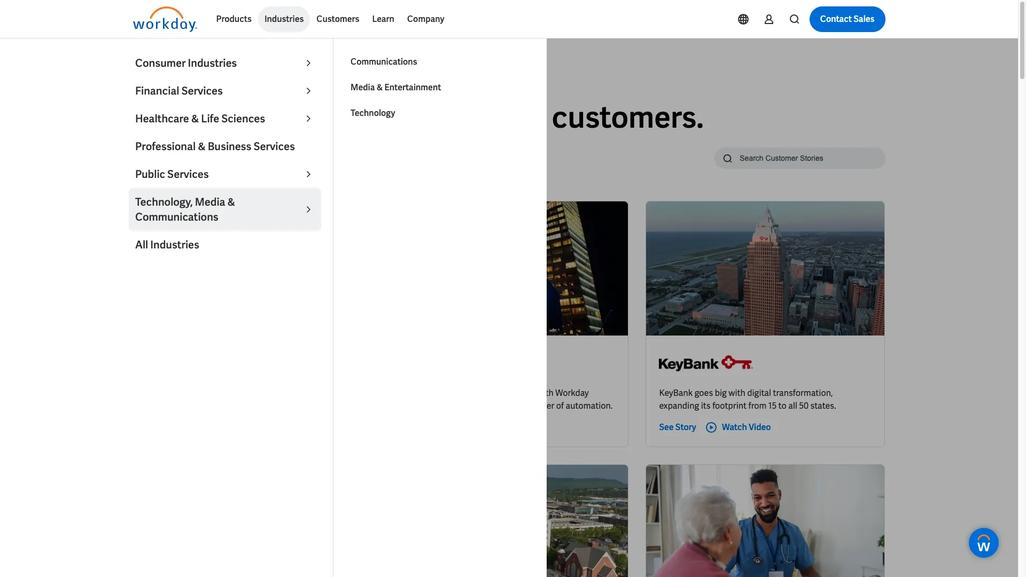 Task type: vqa. For each thing, say whether or not it's contained in the screenshot.
Financial Services 'dropdown button'
yes



Task type: describe. For each thing, give the bounding box(es) containing it.
sciences
[[221, 112, 265, 126]]

professional
[[135, 140, 196, 153]]

go to the homepage image
[[133, 6, 197, 32]]

and
[[201, 400, 216, 412]]

services for public services
[[167, 167, 209, 181]]

industry
[[198, 153, 226, 163]]

from inside keybank goes big with digital transformation, expanding its footprint from 15 to all 50 states.
[[749, 400, 767, 412]]

50
[[799, 400, 809, 412]]

products button
[[210, 6, 258, 32]]

healthcare & life sciences
[[135, 112, 265, 126]]

brings
[[445, 388, 469, 399]]

learn
[[372, 13, 394, 25]]

reinvigorated
[[290, 388, 341, 399]]

accounting
[[403, 400, 448, 412]]

customers.
[[552, 98, 704, 137]]

video
[[749, 422, 771, 433]]

media & entertainment link
[[344, 75, 537, 100]]

salesforce
[[403, 388, 443, 399]]

563 results
[[133, 183, 172, 193]]

financial services
[[135, 84, 223, 98]]

keybank goes big with digital transformation, expanding its footprint from 15 to all 50 states.
[[659, 388, 836, 412]]

life
[[201, 112, 219, 126]]

company
[[407, 13, 444, 25]]

all
[[135, 238, 148, 252]]

by
[[173, 388, 182, 399]]

technology link
[[344, 100, 537, 126]]

industries button
[[258, 6, 310, 32]]

its inside keybank goes big with digital transformation, expanding its footprint from 15 to all 50 states.
[[701, 400, 711, 412]]

of
[[556, 400, 564, 412]]

salesforce brings its data together with workday accounting center to unlock the power of automation.
[[403, 388, 613, 412]]

healthcare
[[135, 112, 189, 126]]

industries for all industries
[[150, 238, 199, 252]]

media & entertainment
[[351, 82, 441, 93]]

results
[[147, 183, 172, 193]]

automation.
[[566, 400, 613, 412]]

watch video
[[722, 422, 771, 433]]

communications link
[[344, 49, 537, 75]]

industry button
[[190, 148, 248, 169]]

big
[[715, 388, 727, 399]]

& for business
[[198, 140, 206, 153]]

to inside keybank goes big with digital transformation, expanding its footprint from 15 to all 50 states.
[[779, 400, 787, 412]]

sales
[[854, 13, 875, 25]]

financial services button
[[129, 77, 321, 105]]

goes
[[695, 388, 713, 399]]

company button
[[401, 6, 451, 32]]

watch
[[722, 422, 747, 433]]

Search Customer Stories text field
[[734, 149, 865, 167]]

see story link
[[659, 421, 696, 434]]

outcome
[[297, 153, 329, 163]]

expanding
[[659, 400, 699, 412]]

consumer
[[135, 56, 186, 70]]

industries for consumer industries
[[188, 56, 237, 70]]

the
[[516, 400, 529, 412]]

all industries link
[[129, 231, 321, 259]]

story
[[676, 422, 696, 433]]

consumer industries button
[[129, 49, 321, 77]]

business inside button
[[265, 153, 296, 163]]

1 horizontal spatial media
[[351, 82, 375, 93]]

center
[[449, 400, 476, 412]]

healthcare & life sciences button
[[129, 105, 321, 133]]

skills
[[146, 400, 166, 412]]

0 horizontal spatial business
[[208, 140, 251, 153]]

driven
[[146, 388, 172, 399]]

digital
[[747, 388, 771, 399]]

topic button
[[133, 148, 181, 169]]

public services button
[[129, 160, 321, 188]]

customers button
[[310, 6, 366, 32]]

keybank n.a. image
[[659, 349, 753, 378]]

contact
[[820, 13, 852, 25]]

financial
[[135, 84, 179, 98]]

public
[[135, 167, 165, 181]]



Task type: locate. For each thing, give the bounding box(es) containing it.
0 horizontal spatial communications
[[135, 210, 219, 224]]

0 horizontal spatial from
[[357, 98, 422, 137]]

from
[[357, 98, 422, 137], [749, 400, 767, 412]]

563
[[133, 183, 145, 193]]

1 horizontal spatial communications
[[351, 56, 417, 67]]

media up technology
[[351, 82, 375, 93]]

inspiring
[[133, 98, 252, 137]]

together
[[502, 388, 535, 399]]

0 vertical spatial media
[[351, 82, 375, 93]]

stories
[[258, 98, 352, 137]]

keybank
[[659, 388, 693, 399]]

& up technology
[[377, 82, 383, 93]]

from down media & entertainment
[[357, 98, 422, 137]]

with inside keybank goes big with digital transformation, expanding its footprint from 15 to all 50 states.
[[729, 388, 746, 399]]

learn button
[[366, 6, 401, 32]]

& left "life"
[[191, 112, 199, 126]]

professional & business services
[[135, 140, 295, 153]]

products
[[216, 13, 252, 25]]

business down healthcare & life sciences dropdown button
[[208, 140, 251, 153]]

business left outcome
[[265, 153, 296, 163]]

services
[[181, 84, 223, 98], [254, 140, 295, 153], [167, 167, 209, 181]]

its left data
[[471, 388, 481, 399]]

industries up the financial services dropdown button
[[188, 56, 237, 70]]

1 horizontal spatial with
[[729, 388, 746, 399]]

all industries
[[135, 238, 199, 252]]

industries
[[265, 13, 304, 25], [188, 56, 237, 70], [150, 238, 199, 252]]

its down 'goes'
[[701, 400, 711, 412]]

its inside salesforce brings its data together with workday accounting center to unlock the power of automation.
[[471, 388, 481, 399]]

data
[[482, 388, 500, 399]]

& inside technology, media & communications
[[227, 195, 235, 209]]

to inside salesforce brings its data together with workday accounting center to unlock the power of automation.
[[478, 400, 486, 412]]

see
[[659, 422, 674, 433]]

entertainment
[[385, 82, 441, 93]]

public services
[[135, 167, 209, 181]]

from down digital
[[749, 400, 767, 412]]

learning,
[[220, 388, 253, 399]]

technology,
[[135, 195, 193, 209]]

communications up media & entertainment
[[351, 56, 417, 67]]

2 to from the left
[[779, 400, 787, 412]]

contact sales link
[[810, 6, 885, 32]]

states.
[[811, 400, 836, 412]]

services up healthcare & life sciences
[[181, 84, 223, 98]]

2 with from the left
[[729, 388, 746, 399]]

0 vertical spatial from
[[357, 98, 422, 137]]

0 vertical spatial services
[[181, 84, 223, 98]]

contact sales
[[820, 13, 875, 25]]

media inside technology, media & communications
[[195, 195, 225, 209]]

2 vertical spatial industries
[[150, 238, 199, 252]]

0 vertical spatial its
[[471, 388, 481, 399]]

1 horizontal spatial business
[[265, 153, 296, 163]]

to down data
[[478, 400, 486, 412]]

customers
[[317, 13, 359, 25]]

workday
[[556, 388, 589, 399]]

services for financial services
[[181, 84, 223, 98]]

consumer industries
[[135, 56, 237, 70]]

services inside dropdown button
[[181, 84, 223, 98]]

15
[[769, 400, 777, 412]]

communications down technology,
[[135, 210, 219, 224]]

capabilities.
[[217, 400, 264, 412]]

0 horizontal spatial media
[[195, 195, 225, 209]]

driven by machine learning, pwc has reinvigorated skills tracking and capabilities.
[[146, 388, 341, 412]]

1 vertical spatial services
[[254, 140, 295, 153]]

topic
[[141, 153, 160, 163]]

unlock
[[488, 400, 514, 412]]

&
[[377, 82, 383, 93], [191, 112, 199, 126], [198, 140, 206, 153], [227, 195, 235, 209]]

0 horizontal spatial to
[[478, 400, 486, 412]]

1 vertical spatial from
[[749, 400, 767, 412]]

& down healthcare & life sciences
[[198, 140, 206, 153]]

professional & business services link
[[129, 133, 321, 160]]

industries right all
[[150, 238, 199, 252]]

its
[[471, 388, 481, 399], [701, 400, 711, 412]]

to right '15'
[[779, 400, 787, 412]]

business outcome button
[[256, 148, 350, 169]]

0 horizontal spatial with
[[537, 388, 554, 399]]

0 horizontal spatial its
[[471, 388, 481, 399]]

see story
[[659, 422, 696, 433]]

0 vertical spatial industries
[[265, 13, 304, 25]]

with up footprint
[[729, 388, 746, 399]]

1 with from the left
[[537, 388, 554, 399]]

business
[[208, 140, 251, 153], [265, 153, 296, 163]]

technology
[[351, 107, 395, 119]]

watch video link
[[705, 421, 771, 434]]

tracking
[[167, 400, 199, 412]]

technology, media & communications
[[135, 195, 235, 224]]

inspiring stories from inspiring customers.
[[133, 98, 704, 137]]

transformation,
[[773, 388, 833, 399]]

power
[[530, 400, 555, 412]]

services down industry
[[167, 167, 209, 181]]

industries right products
[[265, 13, 304, 25]]

& for entertainment
[[377, 82, 383, 93]]

1 horizontal spatial to
[[779, 400, 787, 412]]

pwc
[[255, 388, 272, 399]]

business outcome
[[265, 153, 329, 163]]

inspiring
[[428, 98, 546, 137]]

& down public services dropdown button
[[227, 195, 235, 209]]

machine
[[184, 388, 218, 399]]

services inside dropdown button
[[167, 167, 209, 181]]

1 horizontal spatial its
[[701, 400, 711, 412]]

1 to from the left
[[478, 400, 486, 412]]

0 vertical spatial communications
[[351, 56, 417, 67]]

1 vertical spatial communications
[[135, 210, 219, 224]]

2 vertical spatial services
[[167, 167, 209, 181]]

1 vertical spatial media
[[195, 195, 225, 209]]

communications inside technology, media & communications
[[135, 210, 219, 224]]

communications
[[351, 56, 417, 67], [135, 210, 219, 224]]

media
[[351, 82, 375, 93], [195, 195, 225, 209]]

technology, media & communications button
[[129, 188, 321, 231]]

all
[[789, 400, 798, 412]]

1 vertical spatial its
[[701, 400, 711, 412]]

& for life
[[191, 112, 199, 126]]

1 horizontal spatial from
[[749, 400, 767, 412]]

has
[[274, 388, 288, 399]]

with inside salesforce brings its data together with workday accounting center to unlock the power of automation.
[[537, 388, 554, 399]]

1 vertical spatial industries
[[188, 56, 237, 70]]

media down public services dropdown button
[[195, 195, 225, 209]]

footprint
[[713, 400, 747, 412]]

services left outcome
[[254, 140, 295, 153]]

with up power
[[537, 388, 554, 399]]

to
[[478, 400, 486, 412], [779, 400, 787, 412]]



